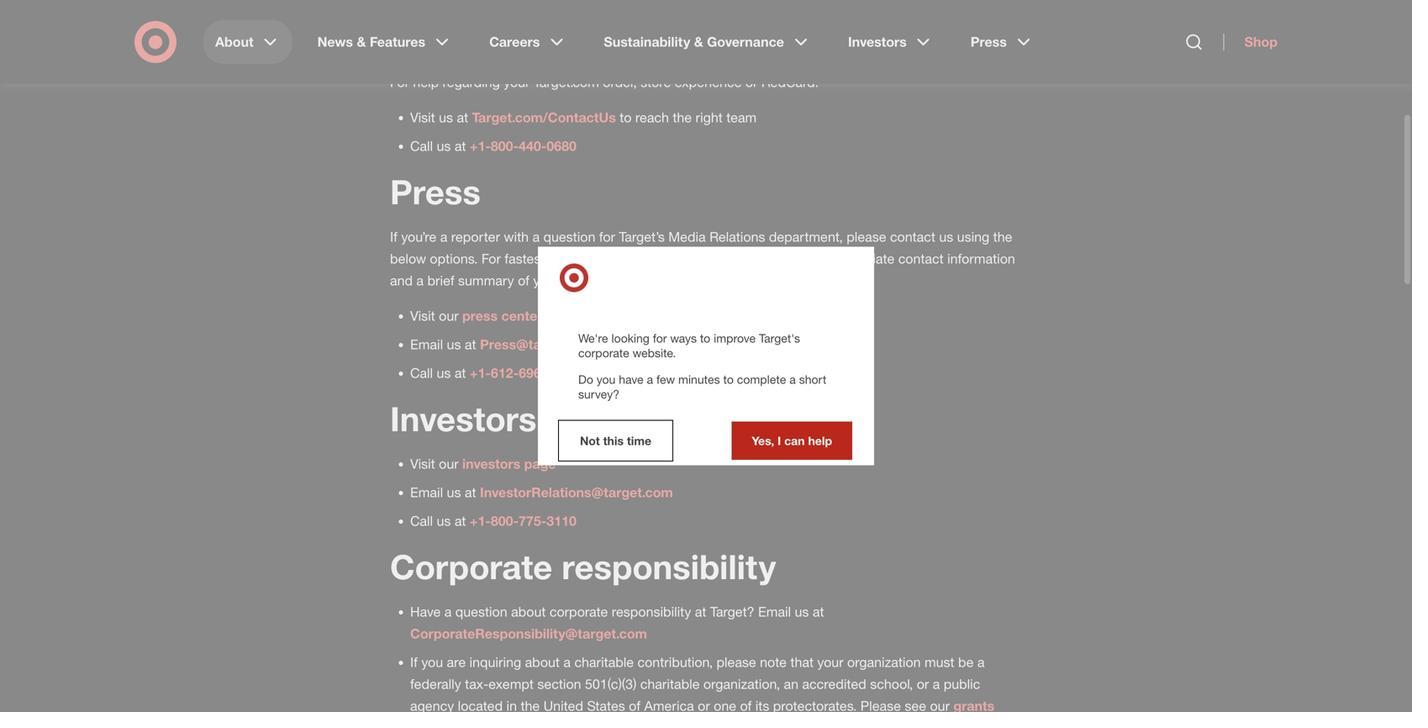 Task type: locate. For each thing, give the bounding box(es) containing it.
0 horizontal spatial if
[[390, 229, 398, 245]]

for left ways
[[653, 331, 667, 346]]

at for email us at press@target.com
[[465, 336, 476, 353]]

2 horizontal spatial to
[[723, 372, 734, 387]]

reporter
[[451, 229, 500, 245]]

1 visit from the top
[[410, 109, 435, 126]]

please inside if you are inquiring about a charitable contribution, please note that your organization must be a federally tax-exempt section 501(c)(3) charitable organization, an accredited school, or a public agency located in the united states of america or one of its protectorates. please see our
[[717, 654, 756, 670]]

call up corporate
[[410, 513, 433, 529]]

to inside the do you have a few minutes to complete a short survey?
[[723, 372, 734, 387]]

1 vertical spatial email
[[410, 484, 443, 501]]

the right using
[[993, 229, 1013, 245]]

for inside we're looking for ways to improve target's corporate website.
[[653, 331, 667, 346]]

your
[[504, 74, 530, 90], [674, 250, 701, 267], [533, 272, 559, 289], [818, 654, 844, 670]]

us
[[439, 109, 453, 126], [437, 138, 451, 154], [939, 229, 954, 245], [447, 336, 461, 353], [437, 365, 451, 381], [447, 484, 461, 501], [437, 513, 451, 529], [795, 604, 809, 620]]

0 vertical spatial charitable
[[575, 654, 634, 670]]

your up accredited at the right bottom of the page
[[818, 654, 844, 670]]

1 vertical spatial call
[[410, 365, 433, 381]]

612-
[[491, 365, 519, 381]]

1 horizontal spatial please
[[717, 654, 756, 670]]

visit up press
[[410, 109, 435, 126]]

visit down investors
[[410, 456, 435, 472]]

email down the visit our investors page
[[410, 484, 443, 501]]

not this time link
[[560, 422, 672, 460]]

1 800- from the top
[[491, 138, 519, 154]]

2 vertical spatial our
[[930, 698, 950, 712]]

800- down email us at investorrelations@target.com
[[491, 513, 519, 529]]

1 vertical spatial corporate
[[550, 604, 608, 620]]

501(c)(3)
[[585, 676, 637, 692]]

of left 'its' on the bottom of page
[[740, 698, 752, 712]]

1 vertical spatial contact
[[899, 250, 944, 267]]

at down visit our press center
[[465, 336, 476, 353]]

2 call from the top
[[410, 365, 433, 381]]

+1- down email us at press@target.com
[[470, 365, 491, 381]]

0 vertical spatial if
[[390, 229, 398, 245]]

question
[[544, 229, 596, 245], [455, 604, 507, 620]]

0 horizontal spatial or
[[698, 698, 710, 712]]

0 vertical spatial you
[[597, 372, 616, 387]]

2 800- from the top
[[491, 513, 519, 529]]

0 horizontal spatial help
[[413, 74, 439, 90]]

1 vertical spatial help
[[808, 433, 832, 448]]

our left press
[[439, 308, 459, 324]]

or up the 'see'
[[917, 676, 929, 692]]

the inside if you are inquiring about a charitable contribution, please note that your organization must be a federally tax-exempt section 501(c)(3) charitable organization, an accredited school, or a public agency located in the united states of america or one of its protectorates. please see our
[[521, 698, 540, 712]]

please up inquiry. at the top left of the page
[[584, 250, 623, 267]]

service
[[494, 16, 610, 58]]

+1- for +1-612-696-3400
[[470, 365, 491, 381]]

you for do
[[597, 372, 616, 387]]

email us at investorrelations@target.com
[[410, 484, 673, 501]]

1 vertical spatial the
[[993, 229, 1013, 245]]

help
[[413, 74, 439, 90], [808, 433, 832, 448]]

at for email us at investorrelations@target.com
[[465, 484, 476, 501]]

0 vertical spatial help
[[413, 74, 439, 90]]

the right in
[[521, 698, 540, 712]]

charitable up america
[[640, 676, 700, 692]]

0 vertical spatial corporate
[[578, 346, 630, 360]]

and
[[390, 272, 413, 289]]

call for call us at +1-800-775-3110
[[410, 513, 433, 529]]

contribution,
[[638, 654, 713, 670]]

2 visit from the top
[[410, 308, 435, 324]]

us up that
[[795, 604, 809, 620]]

0 vertical spatial question
[[544, 229, 596, 245]]

section
[[538, 676, 581, 692]]

1 vertical spatial responsibility
[[612, 604, 691, 620]]

of down 'fastest'
[[518, 272, 530, 289]]

yes, i can help
[[752, 433, 832, 448]]

organization
[[847, 654, 921, 670]]

you up federally
[[421, 654, 443, 670]]

0 vertical spatial our
[[439, 308, 459, 324]]

to
[[620, 109, 632, 126], [700, 331, 711, 346], [723, 372, 734, 387]]

improve
[[714, 331, 756, 346]]

for down guest
[[390, 74, 409, 90]]

a inside have a question about corporate responsibility at target? email us at corporateresponsibility@target.com
[[445, 604, 452, 620]]

0 vertical spatial email
[[410, 336, 443, 353]]

2 vertical spatial visit
[[410, 456, 435, 472]]

for inside if you're a reporter with a question for target's media relations department, please contact us using the below options. for fastest reply, please include your name, organization, appropriate contact information and a brief summary of your inquiry.
[[599, 229, 615, 245]]

1 vertical spatial organization,
[[704, 676, 780, 692]]

target's
[[619, 229, 665, 245]]

our
[[439, 308, 459, 324], [439, 456, 459, 472], [930, 698, 950, 712]]

to for ways
[[700, 331, 711, 346]]

call up press
[[410, 138, 433, 154]]

regarding
[[443, 74, 500, 90]]

for help regarding your target.com order, store experience or redcard:
[[390, 74, 819, 90]]

agency
[[410, 698, 454, 712]]

1 horizontal spatial to
[[700, 331, 711, 346]]

at down "regarding"
[[457, 109, 468, 126]]

1 horizontal spatial question
[[544, 229, 596, 245]]

about up corporateresponsibility@target.com
[[511, 604, 546, 620]]

brief
[[427, 272, 454, 289]]

include
[[627, 250, 671, 267]]

800-
[[491, 138, 519, 154], [491, 513, 519, 529]]

call for call us at +1-800-440-0680
[[410, 138, 433, 154]]

2 vertical spatial please
[[717, 654, 756, 670]]

2 vertical spatial to
[[723, 372, 734, 387]]

+1- left 440-
[[470, 138, 491, 154]]

federally
[[410, 676, 461, 692]]

help left "regarding"
[[413, 74, 439, 90]]

us down the visit our investors page
[[447, 484, 461, 501]]

us down visit our press center
[[447, 336, 461, 353]]

us for email us at investorrelations@target.com
[[447, 484, 461, 501]]

1 call from the top
[[410, 138, 433, 154]]

a left short
[[790, 372, 796, 387]]

3 visit from the top
[[410, 456, 435, 472]]

order,
[[603, 74, 637, 90]]

2 vertical spatial +1-
[[470, 513, 491, 529]]

1 vertical spatial please
[[584, 250, 623, 267]]

0 vertical spatial call
[[410, 138, 433, 154]]

for
[[599, 229, 615, 245], [653, 331, 667, 346]]

organization, down department,
[[745, 250, 821, 267]]

1 vertical spatial visit
[[410, 308, 435, 324]]

to right minutes at bottom
[[723, 372, 734, 387]]

0 vertical spatial responsibility
[[562, 546, 776, 587]]

corporate
[[390, 546, 553, 587]]

our right the 'see'
[[930, 698, 950, 712]]

you right do
[[597, 372, 616, 387]]

about
[[511, 604, 546, 620], [525, 654, 560, 670]]

us up corporate
[[437, 513, 451, 529]]

call
[[410, 138, 433, 154], [410, 365, 433, 381], [410, 513, 433, 529]]

2 horizontal spatial the
[[993, 229, 1013, 245]]

have
[[410, 604, 441, 620]]

email down visit our press center
[[410, 336, 443, 353]]

0 vertical spatial +1-
[[470, 138, 491, 154]]

corporate down corporate responsibility at the bottom
[[550, 604, 608, 620]]

if left you're
[[390, 229, 398, 245]]

charitable up 501(c)(3)
[[575, 654, 634, 670]]

1 horizontal spatial if
[[410, 654, 418, 670]]

responsibility
[[562, 546, 776, 587], [612, 604, 691, 620]]

1 horizontal spatial you
[[597, 372, 616, 387]]

0 horizontal spatial charitable
[[575, 654, 634, 670]]

states
[[587, 698, 625, 712]]

1 horizontal spatial for
[[482, 250, 501, 267]]

visit for visit us at target.com/contactus to reach the right team
[[410, 109, 435, 126]]

2 vertical spatial email
[[758, 604, 791, 620]]

of right "states" on the bottom of page
[[629, 698, 641, 712]]

you inside the do you have a few minutes to complete a short survey?
[[597, 372, 616, 387]]

us for call us at +1-800-775-3110
[[437, 513, 451, 529]]

2 vertical spatial call
[[410, 513, 433, 529]]

+1- up corporate
[[470, 513, 491, 529]]

0 horizontal spatial please
[[584, 250, 623, 267]]

775-
[[519, 513, 547, 529]]

experience
[[675, 74, 742, 90]]

you
[[597, 372, 616, 387], [421, 654, 443, 670]]

if up federally
[[410, 654, 418, 670]]

contact left the "information"
[[899, 250, 944, 267]]

at
[[457, 109, 468, 126], [455, 138, 466, 154], [465, 336, 476, 353], [455, 365, 466, 381], [465, 484, 476, 501], [455, 513, 466, 529], [695, 604, 707, 620], [813, 604, 824, 620]]

3 call from the top
[[410, 513, 433, 529]]

email right target?
[[758, 604, 791, 620]]

0 horizontal spatial you
[[421, 654, 443, 670]]

question inside have a question about corporate responsibility at target? email us at corporateresponsibility@target.com
[[455, 604, 507, 620]]

us up press
[[437, 138, 451, 154]]

our for investors
[[439, 456, 459, 472]]

0 vertical spatial the
[[673, 109, 692, 126]]

investors page link
[[462, 456, 556, 472]]

corporate inside we're looking for ways to improve target's corporate website.
[[578, 346, 630, 360]]

if inside if you're a reporter with a question for target's media relations department, please contact us using the below options. for fastest reply, please include your name, organization, appropriate contact information and a brief summary of your inquiry.
[[390, 229, 398, 245]]

a right have
[[445, 604, 452, 620]]

+1- for +1-800-440-0680
[[470, 138, 491, 154]]

0 vertical spatial visit
[[410, 109, 435, 126]]

0 vertical spatial organization,
[[745, 250, 821, 267]]

contact up appropriate
[[890, 229, 936, 245]]

to for target.com/contactus
[[620, 109, 632, 126]]

or
[[746, 74, 758, 90], [917, 676, 929, 692], [698, 698, 710, 712]]

call up investors
[[410, 365, 433, 381]]

you inside if you are inquiring about a charitable contribution, please note that your organization must be a federally tax-exempt section 501(c)(3) charitable organization, an accredited school, or a public agency located in the united states of america or one of its protectorates. please see our
[[421, 654, 443, 670]]

1 vertical spatial to
[[700, 331, 711, 346]]

do
[[578, 372, 593, 387]]

3 +1- from the top
[[470, 513, 491, 529]]

1 vertical spatial or
[[917, 676, 929, 692]]

our left "investors" on the bottom of the page
[[439, 456, 459, 472]]

2 vertical spatial the
[[521, 698, 540, 712]]

us down "regarding"
[[439, 109, 453, 126]]

+1-612-696-3400 link
[[470, 365, 577, 381]]

at for call us at +1-800-440-0680
[[455, 138, 466, 154]]

visit our press center
[[410, 308, 543, 324]]

0 horizontal spatial the
[[521, 698, 540, 712]]

if
[[390, 229, 398, 245], [410, 654, 418, 670]]

target.com/contactus
[[472, 109, 616, 126]]

responsibility up have a question about corporate responsibility at target? email us at corporateresponsibility@target.com
[[562, 546, 776, 587]]

shop
[[1245, 34, 1278, 50]]

us left using
[[939, 229, 954, 245]]

800- down 'target.com/contactus' link
[[491, 138, 519, 154]]

corporate up do
[[578, 346, 630, 360]]

2 horizontal spatial please
[[847, 229, 887, 245]]

1 horizontal spatial charitable
[[640, 676, 700, 692]]

0 horizontal spatial for
[[390, 74, 409, 90]]

3400
[[547, 365, 577, 381]]

us up investors
[[437, 365, 451, 381]]

organization, inside if you're a reporter with a question for target's media relations department, please contact us using the below options. for fastest reply, please include your name, organization, appropriate contact information and a brief summary of your inquiry.
[[745, 250, 821, 267]]

press@target.com
[[480, 336, 598, 353]]

call us at +1-800-440-0680
[[410, 138, 577, 154]]

if inside if you are inquiring about a charitable contribution, please note that your organization must be a federally tax-exempt section 501(c)(3) charitable organization, an accredited school, or a public agency located in the united states of america or one of its protectorates. please see our
[[410, 654, 418, 670]]

0 horizontal spatial of
[[518, 272, 530, 289]]

help inside yes, i can help link
[[808, 433, 832, 448]]

+1-
[[470, 138, 491, 154], [470, 365, 491, 381], [470, 513, 491, 529]]

at up press
[[455, 138, 466, 154]]

for up summary
[[482, 250, 501, 267]]

for left target's
[[599, 229, 615, 245]]

reply,
[[549, 250, 580, 267]]

or up team
[[746, 74, 758, 90]]

0 vertical spatial for
[[599, 229, 615, 245]]

organization, inside if you are inquiring about a charitable contribution, please note that your organization must be a federally tax-exempt section 501(c)(3) charitable organization, an accredited school, or a public agency located in the united states of america or one of its protectorates. please see our
[[704, 676, 780, 692]]

visit
[[410, 109, 435, 126], [410, 308, 435, 324], [410, 456, 435, 472]]

0 horizontal spatial for
[[599, 229, 615, 245]]

guest service
[[390, 16, 610, 58]]

1 horizontal spatial help
[[808, 433, 832, 448]]

to inside we're looking for ways to improve target's corporate website.
[[700, 331, 711, 346]]

visit for visit our press center
[[410, 308, 435, 324]]

at down the visit our investors page
[[465, 484, 476, 501]]

1 vertical spatial 800-
[[491, 513, 519, 529]]

2 horizontal spatial of
[[740, 698, 752, 712]]

0 horizontal spatial to
[[620, 109, 632, 126]]

0 vertical spatial 800-
[[491, 138, 519, 154]]

us for visit us at target.com/contactus to reach the right team
[[439, 109, 453, 126]]

note
[[760, 654, 787, 670]]

visit down "brief"
[[410, 308, 435, 324]]

corporate inside have a question about corporate responsibility at target? email us at corporateresponsibility@target.com
[[550, 604, 608, 620]]

1 vertical spatial +1-
[[470, 365, 491, 381]]

a right be
[[978, 654, 985, 670]]

right
[[696, 109, 723, 126]]

696-
[[519, 365, 547, 381]]

to left reach
[[620, 109, 632, 126]]

1 vertical spatial charitable
[[640, 676, 700, 692]]

to right ways
[[700, 331, 711, 346]]

1 +1- from the top
[[470, 138, 491, 154]]

the
[[673, 109, 692, 126], [993, 229, 1013, 245], [521, 698, 540, 712]]

have a question about corporate responsibility at target? email us at corporateresponsibility@target.com
[[410, 604, 824, 642]]

1 vertical spatial for
[[653, 331, 667, 346]]

we're
[[578, 331, 608, 346]]

please up appropriate
[[847, 229, 887, 245]]

0 vertical spatial about
[[511, 604, 546, 620]]

1 vertical spatial our
[[439, 456, 459, 472]]

please left note
[[717, 654, 756, 670]]

the left right in the top of the page
[[673, 109, 692, 126]]

email for email us at press@target.com
[[410, 336, 443, 353]]

relations
[[710, 229, 765, 245]]

responsibility up contribution,
[[612, 604, 691, 620]]

at up corporate
[[455, 513, 466, 529]]

inquiring
[[470, 654, 521, 670]]

1 vertical spatial question
[[455, 604, 507, 620]]

call us at +1-800-775-3110
[[410, 513, 577, 529]]

question up reply, at the top left of page
[[544, 229, 596, 245]]

press center link
[[462, 308, 543, 324]]

1 horizontal spatial or
[[746, 74, 758, 90]]

1 vertical spatial about
[[525, 654, 560, 670]]

help right can
[[808, 433, 832, 448]]

name,
[[704, 250, 741, 267]]

0 vertical spatial to
[[620, 109, 632, 126]]

0 horizontal spatial question
[[455, 604, 507, 620]]

1 vertical spatial if
[[410, 654, 418, 670]]

be
[[958, 654, 974, 670]]

1 vertical spatial you
[[421, 654, 443, 670]]

0 vertical spatial contact
[[890, 229, 936, 245]]

call us at +1-612-696-3400
[[410, 365, 577, 381]]

page
[[524, 456, 556, 472]]

or left 'one' at the right bottom of page
[[698, 698, 710, 712]]

for inside if you're a reporter with a question for target's media relations department, please contact us using the below options. for fastest reply, please include your name, organization, appropriate contact information and a brief summary of your inquiry.
[[482, 250, 501, 267]]

2 +1- from the top
[[470, 365, 491, 381]]

about up section
[[525, 654, 560, 670]]

800- for 440-
[[491, 138, 519, 154]]

at left 612- on the bottom left of page
[[455, 365, 466, 381]]

organization, up 'one' at the right bottom of page
[[704, 676, 780, 692]]

question down corporate
[[455, 604, 507, 620]]

1 horizontal spatial for
[[653, 331, 667, 346]]

1 vertical spatial for
[[482, 250, 501, 267]]



Task type: describe. For each thing, give the bounding box(es) containing it.
survey?
[[578, 387, 620, 401]]

located
[[458, 698, 503, 712]]

redcard:
[[762, 74, 819, 90]]

0 vertical spatial please
[[847, 229, 887, 245]]

a left few
[[647, 372, 653, 387]]

a right and
[[417, 272, 424, 289]]

appropriate
[[825, 250, 895, 267]]

us for call us at +1-800-440-0680
[[437, 138, 451, 154]]

our inside if you are inquiring about a charitable contribution, please note that your organization must be a federally tax-exempt section 501(c)(3) charitable organization, an accredited school, or a public agency located in the united states of america or one of its protectorates. please see our
[[930, 698, 950, 712]]

accredited
[[802, 676, 867, 692]]

are
[[447, 654, 466, 670]]

2 vertical spatial or
[[698, 698, 710, 712]]

your up 'target.com/contactus' link
[[504, 74, 530, 90]]

few
[[657, 372, 675, 387]]

about inside have a question about corporate responsibility at target? email us at corporateresponsibility@target.com
[[511, 604, 546, 620]]

440-
[[519, 138, 547, 154]]

at up that
[[813, 604, 824, 620]]

we're looking for ways to improve target's corporate website.
[[578, 331, 800, 360]]

at for visit us at target.com/contactus to reach the right team
[[457, 109, 468, 126]]

fastest
[[505, 250, 545, 267]]

information
[[948, 250, 1015, 267]]

visit us at target.com/contactus to reach the right team
[[410, 109, 757, 126]]

+1-800-440-0680 link
[[470, 138, 577, 154]]

please
[[861, 698, 901, 712]]

you for if
[[421, 654, 443, 670]]

ways
[[670, 331, 697, 346]]

not this time
[[580, 433, 652, 448]]

corporateresponsibility@target.com link
[[410, 625, 647, 642]]

about inside if you are inquiring about a charitable contribution, please note that your organization must be a federally tax-exempt section 501(c)(3) charitable organization, an accredited school, or a public agency located in the united states of america or one of its protectorates. please see our
[[525, 654, 560, 670]]

guest
[[390, 16, 485, 58]]

corporateresponsibility@target.com
[[410, 625, 647, 642]]

below
[[390, 250, 426, 267]]

at for call us at +1-612-696-3400
[[455, 365, 466, 381]]

us for email us at press@target.com
[[447, 336, 461, 353]]

public
[[944, 676, 981, 692]]

you're
[[401, 229, 437, 245]]

store
[[641, 74, 671, 90]]

investors
[[390, 398, 537, 439]]

800- for 775-
[[491, 513, 519, 529]]

at left target?
[[695, 604, 707, 620]]

0 vertical spatial or
[[746, 74, 758, 90]]

call for call us at +1-612-696-3400
[[410, 365, 433, 381]]

complete
[[737, 372, 786, 387]]

3110
[[547, 513, 577, 529]]

target.com
[[534, 74, 599, 90]]

investors
[[462, 456, 521, 472]]

school,
[[870, 676, 913, 692]]

if you are inquiring about a charitable contribution, please note that your organization must be a federally tax-exempt section 501(c)(3) charitable organization, an accredited school, or a public agency located in the united states of america or one of its protectorates. please see our
[[410, 654, 985, 712]]

its
[[756, 698, 770, 712]]

using
[[957, 229, 990, 245]]

with
[[504, 229, 529, 245]]

your inside if you are inquiring about a charitable contribution, please note that your organization must be a federally tax-exempt section 501(c)(3) charitable organization, an accredited school, or a public agency located in the united states of america or one of its protectorates. please see our
[[818, 654, 844, 670]]

center
[[502, 308, 543, 324]]

if for if you're a reporter with a question for target's media relations department, please contact us using the below options. for fastest reply, please include your name, organization, appropriate contact information and a brief summary of your inquiry.
[[390, 229, 398, 245]]

1 horizontal spatial the
[[673, 109, 692, 126]]

+1- for +1-800-775-3110
[[470, 513, 491, 529]]

press
[[462, 308, 498, 324]]

options.
[[430, 250, 478, 267]]

not
[[580, 433, 600, 448]]

at for call us at +1-800-775-3110
[[455, 513, 466, 529]]

summary
[[458, 272, 514, 289]]

an
[[784, 676, 799, 692]]

time
[[627, 433, 652, 448]]

2 horizontal spatial or
[[917, 676, 929, 692]]

1 horizontal spatial of
[[629, 698, 641, 712]]

a up options.
[[440, 229, 448, 245]]

a down must
[[933, 676, 940, 692]]

must
[[925, 654, 955, 670]]

department,
[[769, 229, 843, 245]]

one
[[714, 698, 736, 712]]

looking
[[612, 331, 650, 346]]

investorrelations@target.com link
[[480, 484, 673, 501]]

website.
[[633, 346, 676, 360]]

of inside if you're a reporter with a question for target's media relations department, please contact us using the below options. for fastest reply, please include your name, organization, appropriate contact information and a brief summary of your inquiry.
[[518, 272, 530, 289]]

if you're a reporter with a question for target's media relations department, please contact us using the below options. for fastest reply, please include your name, organization, appropriate contact information and a brief summary of your inquiry.
[[390, 229, 1015, 289]]

email for email us at investorrelations@target.com
[[410, 484, 443, 501]]

america
[[644, 698, 694, 712]]

our for press
[[439, 308, 459, 324]]

responsibility inside have a question about corporate responsibility at target? email us at corporateresponsibility@target.com
[[612, 604, 691, 620]]

corporate responsibility
[[390, 546, 776, 587]]

us for call us at +1-612-696-3400
[[437, 365, 451, 381]]

that
[[791, 654, 814, 670]]

0680
[[547, 138, 577, 154]]

team
[[727, 109, 757, 126]]

can
[[785, 433, 805, 448]]

your down reply, at the top left of page
[[533, 272, 559, 289]]

target.com/contactus link
[[472, 109, 616, 126]]

have
[[619, 372, 644, 387]]

visit for visit our investors page
[[410, 456, 435, 472]]

0 vertical spatial for
[[390, 74, 409, 90]]

investorrelations@target.com
[[480, 484, 673, 501]]

email inside have a question about corporate responsibility at target? email us at corporateresponsibility@target.com
[[758, 604, 791, 620]]

reach
[[635, 109, 669, 126]]

media
[[669, 229, 706, 245]]

protectorates.
[[773, 698, 857, 712]]

target's
[[759, 331, 800, 346]]

the inside if you're a reporter with a question for target's media relations department, please contact us using the below options. for fastest reply, please include your name, organization, appropriate contact information and a brief summary of your inquiry.
[[993, 229, 1013, 245]]

if for if you are inquiring about a charitable contribution, please note that your organization must be a federally tax-exempt section 501(c)(3) charitable organization, an accredited school, or a public agency located in the united states of america or one of its protectorates. please see our
[[410, 654, 418, 670]]

tax-
[[465, 676, 489, 692]]

target?
[[710, 604, 755, 620]]

in
[[507, 698, 517, 712]]

see
[[905, 698, 927, 712]]

yes, i can help link
[[732, 422, 853, 460]]

+1-800-775-3110 link
[[470, 513, 577, 529]]

email us at press@target.com
[[410, 336, 598, 353]]

short
[[799, 372, 827, 387]]

i
[[778, 433, 781, 448]]

question inside if you're a reporter with a question for target's media relations department, please contact us using the below options. for fastest reply, please include your name, organization, appropriate contact information and a brief summary of your inquiry.
[[544, 229, 596, 245]]

us inside if you're a reporter with a question for target's media relations department, please contact us using the below options. for fastest reply, please include your name, organization, appropriate contact information and a brief summary of your inquiry.
[[939, 229, 954, 245]]

inquiry.
[[563, 272, 605, 289]]

us inside have a question about corporate responsibility at target? email us at corporateresponsibility@target.com
[[795, 604, 809, 620]]

yes,
[[752, 433, 774, 448]]

minutes
[[678, 372, 720, 387]]

this
[[603, 433, 624, 448]]

a right with
[[533, 229, 540, 245]]

your down media
[[674, 250, 701, 267]]

a up section
[[564, 654, 571, 670]]

united
[[544, 698, 583, 712]]



Task type: vqa. For each thing, say whether or not it's contained in the screenshot.
Governance to the bottom
no



